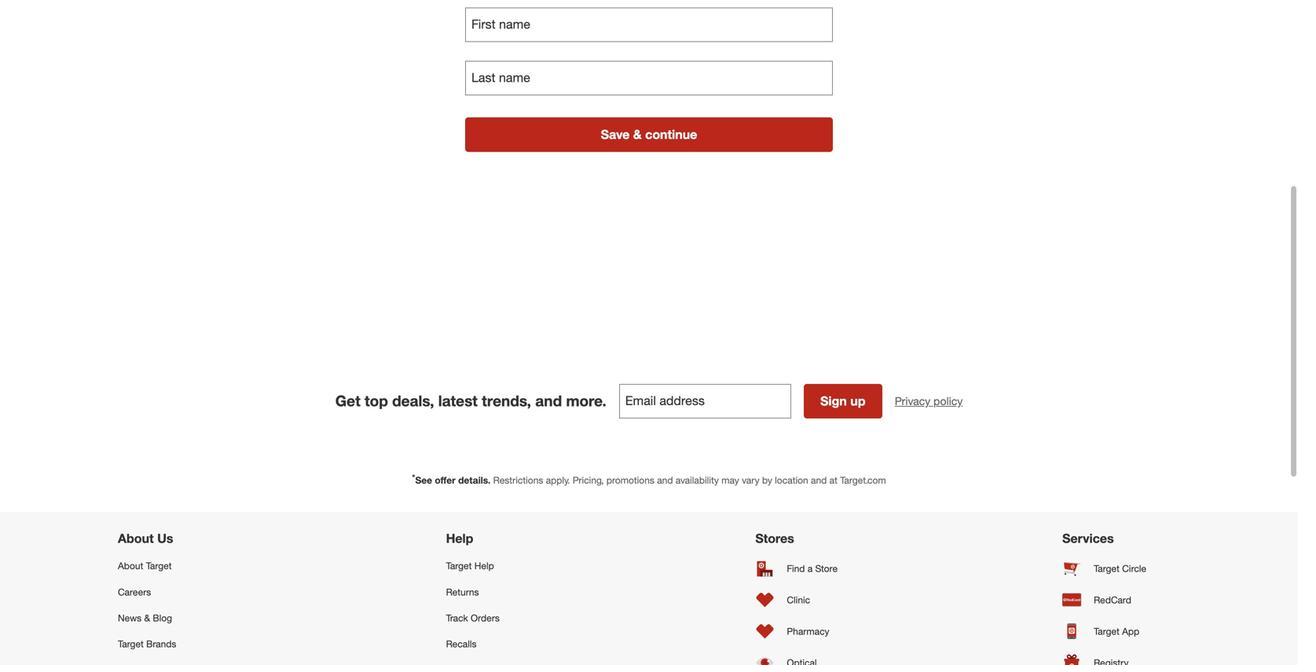 Task type: locate. For each thing, give the bounding box(es) containing it.
help
[[446, 531, 474, 547], [475, 561, 494, 572]]

about us
[[118, 531, 173, 547]]

save & continue button
[[465, 117, 833, 152]]

0 vertical spatial &
[[633, 127, 642, 142]]

about
[[118, 531, 154, 547], [118, 561, 143, 572]]

up
[[851, 394, 866, 409]]

policy
[[934, 395, 963, 408]]

app
[[1123, 626, 1140, 638]]

1 vertical spatial &
[[144, 613, 150, 624]]

sign up button
[[804, 384, 883, 419]]

None text field
[[465, 7, 833, 42], [465, 61, 833, 95], [619, 384, 791, 419], [465, 7, 833, 42], [465, 61, 833, 95], [619, 384, 791, 419]]

target up returns
[[446, 561, 472, 572]]

services
[[1063, 531, 1114, 547]]

target for target brands
[[118, 639, 144, 650]]

about for about target
[[118, 561, 143, 572]]

target app link
[[1063, 616, 1181, 648]]

orders
[[471, 613, 500, 624]]

target
[[146, 561, 172, 572], [446, 561, 472, 572], [1094, 563, 1120, 575], [1094, 626, 1120, 638], [118, 639, 144, 650]]

redcard link
[[1063, 585, 1181, 616]]

&
[[633, 127, 642, 142], [144, 613, 150, 624]]

and
[[535, 392, 562, 410], [657, 475, 673, 487], [811, 475, 827, 487]]

track orders
[[446, 613, 500, 624]]

target app
[[1094, 626, 1140, 638]]

target circle
[[1094, 563, 1147, 575]]

and left more.
[[535, 392, 562, 410]]

continue
[[645, 127, 698, 142]]

redcard
[[1094, 595, 1132, 606]]

& right the save
[[633, 127, 642, 142]]

about target link
[[118, 553, 237, 580]]

and left availability
[[657, 475, 673, 487]]

target left 'app'
[[1094, 626, 1120, 638]]

about up 'careers'
[[118, 561, 143, 572]]

help up returns link
[[475, 561, 494, 572]]

sign
[[821, 394, 847, 409]]

find a store
[[787, 563, 838, 575]]

about up about target
[[118, 531, 154, 547]]

privacy policy link
[[895, 394, 963, 410]]

latest
[[438, 392, 478, 410]]

returns
[[446, 587, 479, 598]]

see
[[415, 475, 432, 487]]

& for news
[[144, 613, 150, 624]]

target left the circle
[[1094, 563, 1120, 575]]

target inside "link"
[[446, 561, 472, 572]]

recalls link
[[446, 632, 546, 658]]

help up "target help"
[[446, 531, 474, 547]]

a
[[808, 563, 813, 575]]

target down the news
[[118, 639, 144, 650]]

target for target circle
[[1094, 563, 1120, 575]]

1 vertical spatial about
[[118, 561, 143, 572]]

& inside button
[[633, 127, 642, 142]]

& left blog
[[144, 613, 150, 624]]

1 horizontal spatial &
[[633, 127, 642, 142]]

target inside 'link'
[[1094, 563, 1120, 575]]

0 vertical spatial help
[[446, 531, 474, 547]]

store
[[816, 563, 838, 575]]

more.
[[566, 392, 607, 410]]

and left at
[[811, 475, 827, 487]]

1 vertical spatial help
[[475, 561, 494, 572]]

news & blog link
[[118, 606, 237, 632]]

circle
[[1123, 563, 1147, 575]]

target help
[[446, 561, 494, 572]]

offer
[[435, 475, 456, 487]]

at
[[830, 475, 838, 487]]

news
[[118, 613, 142, 624]]

save & continue
[[601, 127, 698, 142]]

2 about from the top
[[118, 561, 143, 572]]

0 horizontal spatial help
[[446, 531, 474, 547]]

*
[[412, 473, 415, 483]]

track
[[446, 613, 468, 624]]

0 horizontal spatial &
[[144, 613, 150, 624]]

stores
[[756, 531, 795, 547]]

about for about us
[[118, 531, 154, 547]]

1 horizontal spatial help
[[475, 561, 494, 572]]

may
[[722, 475, 739, 487]]

0 vertical spatial about
[[118, 531, 154, 547]]

1 about from the top
[[118, 531, 154, 547]]

recalls
[[446, 639, 477, 650]]



Task type: describe. For each thing, give the bounding box(es) containing it.
track orders link
[[446, 606, 546, 632]]

get
[[335, 392, 361, 410]]

returns link
[[446, 580, 546, 606]]

sign up
[[821, 394, 866, 409]]

0 horizontal spatial and
[[535, 392, 562, 410]]

pricing,
[[573, 475, 604, 487]]

target brands link
[[118, 632, 237, 658]]

target.com
[[840, 475, 886, 487]]

help inside "link"
[[475, 561, 494, 572]]

target help link
[[446, 553, 546, 580]]

careers
[[118, 587, 151, 598]]

find
[[787, 563, 805, 575]]

find a store link
[[756, 553, 853, 585]]

news & blog
[[118, 613, 172, 624]]

target down us
[[146, 561, 172, 572]]

us
[[157, 531, 173, 547]]

promotions
[[607, 475, 655, 487]]

restrictions
[[493, 475, 543, 487]]

about target
[[118, 561, 172, 572]]

privacy
[[895, 395, 931, 408]]

location
[[775, 475, 809, 487]]

apply.
[[546, 475, 570, 487]]

pharmacy link
[[756, 616, 853, 648]]

careers link
[[118, 580, 237, 606]]

& for save
[[633, 127, 642, 142]]

pharmacy
[[787, 626, 830, 638]]

2 horizontal spatial and
[[811, 475, 827, 487]]

target brands
[[118, 639, 176, 650]]

privacy policy
[[895, 395, 963, 408]]

by
[[762, 475, 773, 487]]

target for target help
[[446, 561, 472, 572]]

get top deals, latest trends, and more.
[[335, 392, 607, 410]]

save
[[601, 127, 630, 142]]

brands
[[146, 639, 176, 650]]

1 horizontal spatial and
[[657, 475, 673, 487]]

trends,
[[482, 392, 531, 410]]

* see offer details. restrictions apply. pricing, promotions and availability may vary by location and at target.com
[[412, 473, 886, 487]]

vary
[[742, 475, 760, 487]]

top
[[365, 392, 388, 410]]

blog
[[153, 613, 172, 624]]

clinic
[[787, 595, 811, 606]]

deals,
[[392, 392, 434, 410]]

target circle link
[[1063, 553, 1181, 585]]

target for target app
[[1094, 626, 1120, 638]]

details.
[[458, 475, 491, 487]]

clinic link
[[756, 585, 853, 616]]

availability
[[676, 475, 719, 487]]



Task type: vqa. For each thing, say whether or not it's contained in the screenshot.
Delivery available
no



